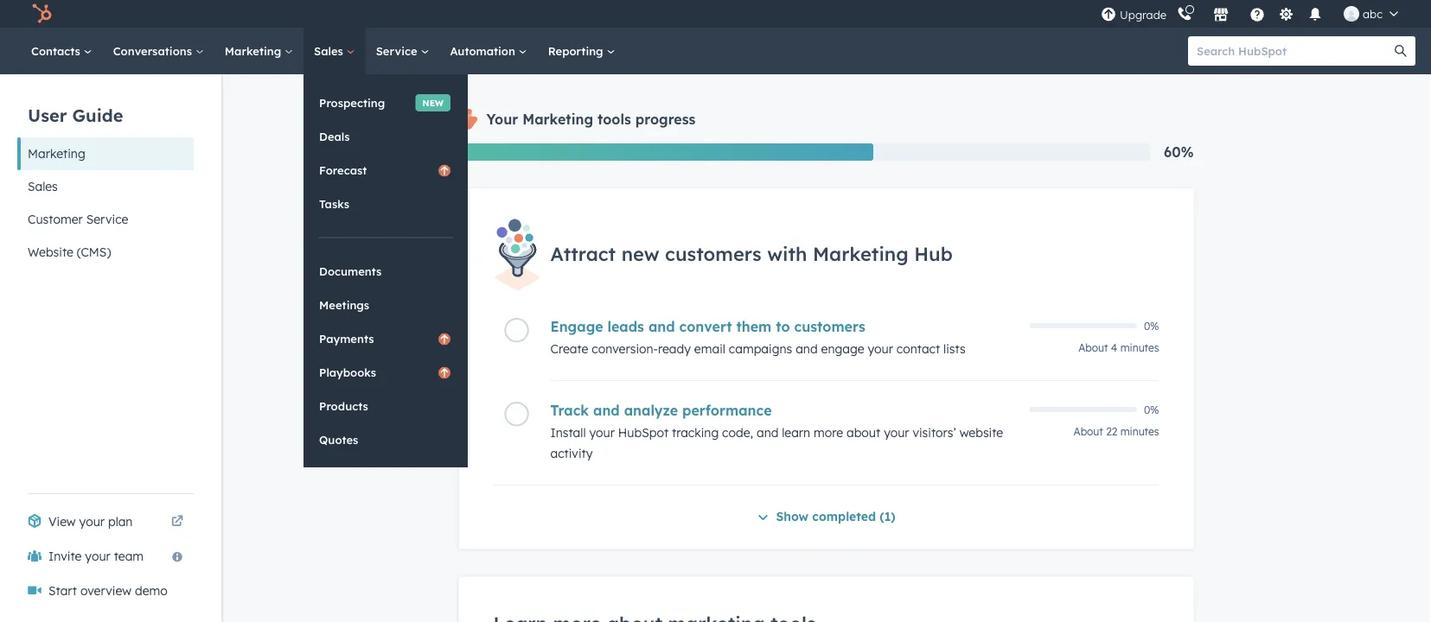 Task type: vqa. For each thing, say whether or not it's contained in the screenshot.
help image
yes



Task type: locate. For each thing, give the bounding box(es) containing it.
user guide views element
[[17, 74, 194, 269]]

sales menu
[[304, 74, 468, 468]]

your
[[487, 111, 519, 128]]

2 link opens in a new window image from the top
[[171, 517, 183, 529]]

0 vertical spatial minutes
[[1121, 342, 1160, 355]]

your inside 'link'
[[79, 515, 105, 530]]

0 horizontal spatial service
[[86, 212, 128, 227]]

reporting
[[548, 44, 607, 58]]

hubspot
[[618, 426, 669, 441]]

0 horizontal spatial customers
[[665, 242, 762, 265]]

0%
[[1145, 320, 1160, 333], [1145, 404, 1160, 417]]

marketplaces image
[[1214, 8, 1229, 23]]

customers up engage
[[795, 319, 866, 336]]

track
[[551, 403, 589, 420]]

sales up prospecting
[[314, 44, 347, 58]]

0 vertical spatial sales
[[314, 44, 347, 58]]

(1)
[[880, 510, 896, 525]]

marketing link
[[214, 28, 304, 74]]

demo
[[135, 584, 168, 599]]

playbooks
[[319, 366, 377, 380]]

service inside button
[[86, 212, 128, 227]]

0% up about 22 minutes
[[1145, 404, 1160, 417]]

view your plan
[[48, 515, 133, 530]]

your left plan
[[79, 515, 105, 530]]

0 vertical spatial about
[[1079, 342, 1109, 355]]

with
[[768, 242, 808, 265]]

help image
[[1250, 8, 1266, 23]]

tools
[[598, 111, 632, 128]]

menu
[[1100, 0, 1411, 28]]

invite your team button
[[17, 540, 194, 574]]

activity
[[551, 447, 593, 462]]

code,
[[723, 426, 754, 441]]

your left team
[[85, 549, 111, 565]]

about
[[1079, 342, 1109, 355], [1074, 426, 1104, 439]]

about left 22
[[1074, 426, 1104, 439]]

1 horizontal spatial service
[[376, 44, 421, 58]]

calling icon image
[[1178, 7, 1193, 22]]

marketing button
[[17, 138, 194, 170]]

hub
[[915, 242, 953, 265]]

0% up the about 4 minutes
[[1145, 320, 1160, 333]]

create
[[551, 342, 589, 357]]

and up ready
[[649, 319, 675, 336]]

customer
[[28, 212, 83, 227]]

engage leads and convert them to customers create conversion-ready email campaigns and engage your contact lists
[[551, 319, 966, 357]]

minutes right 22
[[1121, 426, 1160, 439]]

about left '4' on the bottom of the page
[[1079, 342, 1109, 355]]

guide
[[72, 104, 123, 126]]

sales inside button
[[28, 179, 58, 194]]

reporting link
[[538, 28, 626, 74]]

sales
[[314, 44, 347, 58], [28, 179, 58, 194]]

1 0% from the top
[[1145, 320, 1160, 333]]

1 vertical spatial minutes
[[1121, 426, 1160, 439]]

team
[[114, 549, 144, 565]]

marketing down user
[[28, 146, 85, 161]]

1 minutes from the top
[[1121, 342, 1160, 355]]

sales up the customer
[[28, 179, 58, 194]]

menu containing abc
[[1100, 0, 1411, 28]]

0 horizontal spatial sales
[[28, 179, 58, 194]]

learn
[[782, 426, 811, 441]]

website
[[28, 245, 73, 260]]

user guide
[[28, 104, 123, 126]]

1 horizontal spatial customers
[[795, 319, 866, 336]]

marketing inside 'link'
[[225, 44, 285, 58]]

ready
[[658, 342, 691, 357]]

22
[[1107, 426, 1118, 439]]

your right engage
[[868, 342, 894, 357]]

1 vertical spatial sales
[[28, 179, 58, 194]]

abc button
[[1334, 0, 1409, 28]]

contacts
[[31, 44, 84, 58]]

search image
[[1396, 45, 1408, 57]]

view
[[48, 515, 76, 530]]

minutes right '4' on the bottom of the page
[[1121, 342, 1160, 355]]

attract new customers with marketing hub
[[551, 242, 953, 265]]

0% for track and analyze performance
[[1145, 404, 1160, 417]]

1 vertical spatial 0%
[[1145, 404, 1160, 417]]

marketing
[[225, 44, 285, 58], [523, 111, 594, 128], [28, 146, 85, 161], [813, 242, 909, 265]]

your inside button
[[85, 549, 111, 565]]

and
[[649, 319, 675, 336], [796, 342, 818, 357], [594, 403, 620, 420], [757, 426, 779, 441]]

1 vertical spatial about
[[1074, 426, 1104, 439]]

about for engage leads and convert them to customers
[[1079, 342, 1109, 355]]

new
[[622, 242, 660, 265]]

Search HubSpot search field
[[1189, 36, 1401, 66]]

your marketing tools progress progress bar
[[459, 144, 874, 161]]

service down sales button
[[86, 212, 128, 227]]

notifications image
[[1308, 8, 1324, 23]]

0% for engage leads and convert them to customers
[[1145, 320, 1160, 333]]

convert
[[680, 319, 732, 336]]

service right sales link
[[376, 44, 421, 58]]

about
[[847, 426, 881, 441]]

meetings link
[[304, 289, 468, 322]]

customer service button
[[17, 203, 194, 236]]

your
[[868, 342, 894, 357], [590, 426, 615, 441], [884, 426, 910, 441], [79, 515, 105, 530], [85, 549, 111, 565]]

2 0% from the top
[[1145, 404, 1160, 417]]

deals link
[[304, 120, 468, 153]]

tasks
[[319, 197, 350, 211]]

customers right new
[[665, 242, 762, 265]]

0 vertical spatial service
[[376, 44, 421, 58]]

1 vertical spatial customers
[[795, 319, 866, 336]]

email
[[695, 342, 726, 357]]

link opens in a new window image
[[171, 512, 183, 533], [171, 517, 183, 529]]

website (cms)
[[28, 245, 111, 260]]

overview
[[80, 584, 132, 599]]

1 link opens in a new window image from the top
[[171, 512, 183, 533]]

and down engage leads and convert them to customers button
[[796, 342, 818, 357]]

tracking
[[672, 426, 719, 441]]

upgrade
[[1121, 8, 1167, 22]]

website
[[960, 426, 1004, 441]]

marketing left sales link
[[225, 44, 285, 58]]

customers
[[665, 242, 762, 265], [795, 319, 866, 336]]

conversations
[[113, 44, 195, 58]]

engage
[[551, 319, 604, 336]]

marketing right your
[[523, 111, 594, 128]]

them
[[737, 319, 772, 336]]

0 vertical spatial 0%
[[1145, 320, 1160, 333]]

automation
[[450, 44, 519, 58]]

your right install
[[590, 426, 615, 441]]

1 vertical spatial service
[[86, 212, 128, 227]]

your right about
[[884, 426, 910, 441]]

2 minutes from the top
[[1121, 426, 1160, 439]]

settings link
[[1276, 5, 1298, 23]]

view your plan link
[[17, 505, 194, 540]]



Task type: describe. For each thing, give the bounding box(es) containing it.
marketing inside button
[[28, 146, 85, 161]]

contact
[[897, 342, 941, 357]]

engage
[[822, 342, 865, 357]]

service link
[[366, 28, 440, 74]]

show
[[776, 510, 809, 525]]

campaigns
[[729, 342, 793, 357]]

marketing left hub
[[813, 242, 909, 265]]

plan
[[108, 515, 133, 530]]

to
[[776, 319, 790, 336]]

new
[[423, 97, 444, 108]]

customers inside engage leads and convert them to customers create conversion-ready email campaigns and engage your contact lists
[[795, 319, 866, 336]]

help button
[[1243, 0, 1273, 28]]

marketplaces button
[[1204, 0, 1240, 28]]

engage leads and convert them to customers button
[[551, 319, 1020, 336]]

completed
[[813, 510, 876, 525]]

about 4 minutes
[[1079, 342, 1160, 355]]

0 vertical spatial customers
[[665, 242, 762, 265]]

quotes link
[[304, 424, 468, 457]]

upgrade image
[[1101, 7, 1117, 23]]

quotes
[[319, 433, 359, 447]]

documents link
[[304, 255, 468, 288]]

track and analyze performance button
[[551, 403, 1020, 420]]

playbooks link
[[304, 357, 468, 389]]

minutes for track and analyze performance
[[1121, 426, 1160, 439]]

website (cms) button
[[17, 236, 194, 269]]

documents
[[319, 264, 382, 279]]

products link
[[304, 390, 468, 423]]

start overview demo link
[[17, 574, 194, 609]]

hubspot image
[[31, 3, 52, 24]]

customer service
[[28, 212, 128, 227]]

lists
[[944, 342, 966, 357]]

visitors'
[[913, 426, 957, 441]]

invite
[[48, 549, 82, 565]]

calling icon button
[[1171, 2, 1200, 25]]

sales link
[[304, 28, 366, 74]]

notifications button
[[1301, 0, 1331, 28]]

sales button
[[17, 170, 194, 203]]

gary orlando image
[[1345, 6, 1360, 22]]

hubspot link
[[21, 3, 65, 24]]

show completed (1) button
[[757, 507, 896, 529]]

about 22 minutes
[[1074, 426, 1160, 439]]

about for track and analyze performance
[[1074, 426, 1104, 439]]

abc
[[1364, 6, 1383, 21]]

4
[[1112, 342, 1118, 355]]

forecast link
[[304, 154, 468, 187]]

and down track and analyze performance button
[[757, 426, 779, 441]]

deals
[[319, 129, 350, 144]]

60%
[[1165, 144, 1194, 161]]

attract
[[551, 242, 616, 265]]

install
[[551, 426, 586, 441]]

products
[[319, 399, 369, 414]]

analyze
[[624, 403, 678, 420]]

progress
[[636, 111, 696, 128]]

1 horizontal spatial sales
[[314, 44, 347, 58]]

leads
[[608, 319, 645, 336]]

forecast
[[319, 163, 367, 177]]

(cms)
[[77, 245, 111, 260]]

and right track
[[594, 403, 620, 420]]

conversations link
[[103, 28, 214, 74]]

start
[[48, 584, 77, 599]]

start overview demo
[[48, 584, 168, 599]]

automation link
[[440, 28, 538, 74]]

conversion-
[[592, 342, 658, 357]]

your inside engage leads and convert them to customers create conversion-ready email campaigns and engage your contact lists
[[868, 342, 894, 357]]

contacts link
[[21, 28, 103, 74]]

your marketing tools progress
[[487, 111, 696, 128]]

minutes for engage leads and convert them to customers
[[1121, 342, 1160, 355]]

invite your team
[[48, 549, 144, 565]]

meetings
[[319, 298, 369, 312]]

payments link
[[304, 323, 468, 356]]

performance
[[683, 403, 772, 420]]

search button
[[1387, 36, 1416, 66]]

settings image
[[1279, 7, 1295, 23]]

tasks link
[[304, 188, 468, 221]]

prospecting
[[319, 96, 385, 110]]

user
[[28, 104, 67, 126]]

more
[[814, 426, 844, 441]]

show completed (1)
[[776, 510, 896, 525]]



